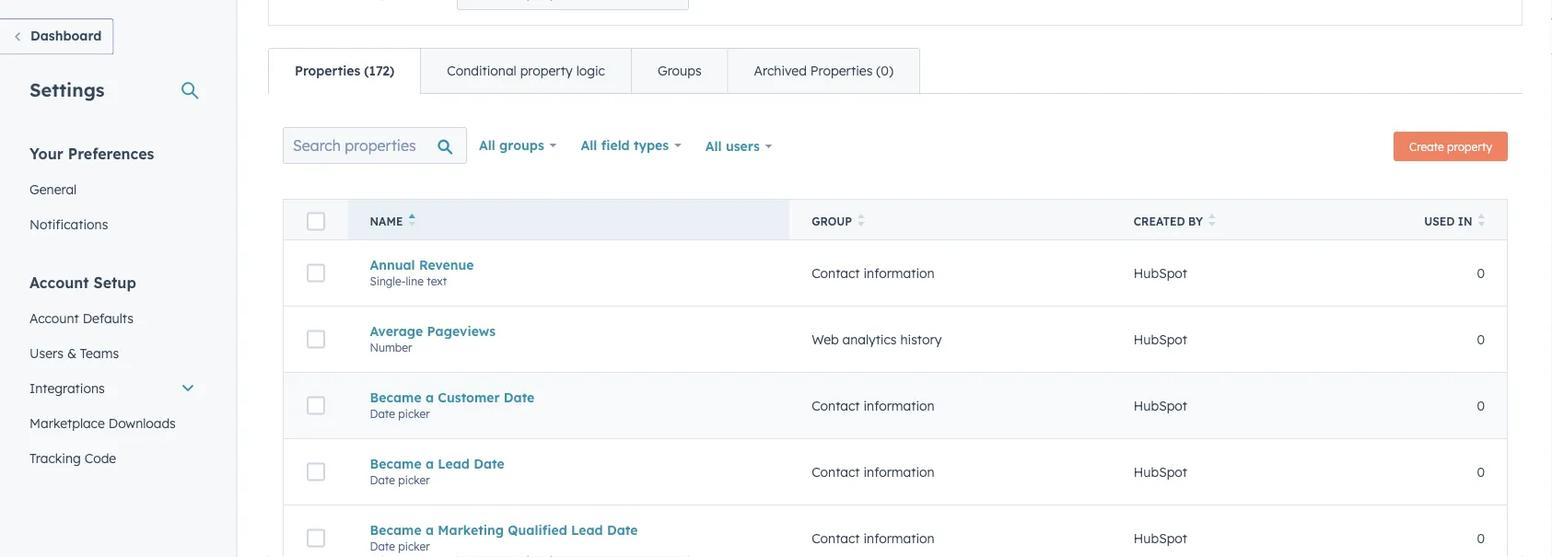 Task type: vqa. For each thing, say whether or not it's contained in the screenshot.


Task type: locate. For each thing, give the bounding box(es) containing it.
became a customer date button
[[370, 389, 768, 406]]

0 horizontal spatial lead
[[438, 456, 470, 472]]

1 0 from the top
[[1477, 265, 1485, 281]]

notifications
[[29, 216, 108, 232]]

picker
[[398, 407, 430, 421], [398, 473, 430, 487], [398, 540, 430, 553]]

2 vertical spatial a
[[426, 522, 434, 538]]

create property button
[[1394, 132, 1508, 161]]

group
[[812, 215, 852, 228]]

3 contact from the top
[[812, 464, 860, 480]]

lead inside became a marketing qualified lead date date picker
[[571, 522, 603, 538]]

1 vertical spatial property
[[1447, 140, 1492, 153]]

4 contact from the top
[[812, 530, 860, 547]]

property for conditional
[[520, 63, 573, 79]]

conditional property logic
[[447, 63, 605, 79]]

1 vertical spatial lead
[[571, 522, 603, 538]]

4 hubspot from the top
[[1134, 464, 1188, 480]]

information for annual revenue
[[864, 265, 935, 281]]

annual revenue single-line text
[[370, 257, 474, 288]]

press to sort. image
[[1209, 214, 1216, 227], [1478, 214, 1485, 227]]

1 properties from the left
[[295, 63, 360, 79]]

3 a from the top
[[426, 522, 434, 538]]

2 press to sort. element from the left
[[1209, 214, 1216, 229]]

properties left (172)
[[295, 63, 360, 79]]

picker inside became a customer date date picker
[[398, 407, 430, 421]]

5 0 from the top
[[1477, 530, 1485, 547]]

(0)
[[876, 63, 894, 79]]

became inside became a customer date date picker
[[370, 389, 422, 406]]

became
[[370, 389, 422, 406], [370, 456, 422, 472], [370, 522, 422, 538]]

lead right 'qualified'
[[571, 522, 603, 538]]

hubspot for line
[[1134, 265, 1188, 281]]

properties (172) link
[[269, 49, 420, 93]]

became down number
[[370, 389, 422, 406]]

press to sort. image for created by
[[1209, 214, 1216, 227]]

lead down became a customer date date picker
[[438, 456, 470, 472]]

picker up "became a lead date date picker"
[[398, 407, 430, 421]]

1 became from the top
[[370, 389, 422, 406]]

contact information for became a marketing qualified lead date
[[812, 530, 935, 547]]

marketplace downloads link
[[18, 406, 206, 441]]

create property
[[1410, 140, 1492, 153]]

2 became from the top
[[370, 456, 422, 472]]

2 account from the top
[[29, 310, 79, 326]]

more
[[839, 414, 865, 427]]

hubspot
[[1134, 265, 1188, 281], [1134, 331, 1188, 348], [1134, 398, 1188, 414], [1134, 464, 1188, 480], [1134, 530, 1188, 547]]

1 press to sort. element from the left
[[858, 214, 864, 229]]

all for all groups
[[479, 137, 495, 153]]

archived properties (0)
[[754, 63, 894, 79]]

general link
[[18, 172, 206, 207]]

tracking code
[[29, 450, 116, 466]]

account up the users
[[29, 310, 79, 326]]

used
[[1425, 215, 1455, 228]]

3 information from the top
[[864, 464, 935, 480]]

properties
[[295, 63, 360, 79], [811, 63, 873, 79]]

1 picker from the top
[[398, 407, 430, 421]]

account for account setup
[[29, 273, 89, 292]]

1 horizontal spatial lead
[[571, 522, 603, 538]]

defaults
[[83, 310, 134, 326]]

property inside button
[[1447, 140, 1492, 153]]

picker down became a customer date date picker
[[398, 473, 430, 487]]

line
[[406, 274, 424, 288]]

1 horizontal spatial properties
[[811, 63, 873, 79]]

create
[[1410, 140, 1444, 153]]

all
[[479, 137, 495, 153], [581, 137, 597, 153], [706, 138, 722, 154]]

2 a from the top
[[426, 456, 434, 472]]

0
[[1477, 265, 1485, 281], [1477, 331, 1485, 348], [1477, 398, 1485, 414], [1477, 464, 1485, 480], [1477, 530, 1485, 547]]

web analytics history
[[812, 331, 942, 348]]

press to sort. element right by
[[1209, 214, 1216, 229]]

1 vertical spatial a
[[426, 456, 434, 472]]

4 0 from the top
[[1477, 464, 1485, 480]]

all inside popup button
[[479, 137, 495, 153]]

created
[[1134, 215, 1185, 228]]

code
[[84, 450, 116, 466]]

properties left the (0) on the top right
[[811, 63, 873, 79]]

a inside became a customer date date picker
[[426, 389, 434, 406]]

a left marketing
[[426, 522, 434, 538]]

1 account from the top
[[29, 273, 89, 292]]

0 horizontal spatial property
[[520, 63, 573, 79]]

press to sort. element inside created by button
[[1209, 214, 1216, 229]]

0 horizontal spatial press to sort. image
[[1209, 214, 1216, 227]]

2 press to sort. image from the left
[[1478, 214, 1485, 227]]

information for became a marketing qualified lead date
[[864, 530, 935, 547]]

name
[[370, 215, 403, 228]]

press to sort. element right in
[[1478, 214, 1485, 229]]

3 press to sort. element from the left
[[1478, 214, 1485, 229]]

contact information for became a lead date
[[812, 464, 935, 480]]

property right create
[[1447, 140, 1492, 153]]

1 a from the top
[[426, 389, 434, 406]]

tab list
[[268, 48, 920, 94]]

in
[[1458, 215, 1473, 228]]

0 vertical spatial account
[[29, 273, 89, 292]]

lead
[[438, 456, 470, 472], [571, 522, 603, 538]]

a left customer
[[426, 389, 434, 406]]

(172)
[[364, 63, 394, 79]]

became for became a customer date
[[370, 389, 422, 406]]

4 contact information from the top
[[812, 530, 935, 547]]

contact for became a marketing qualified lead date
[[812, 530, 860, 547]]

a inside became a marketing qualified lead date date picker
[[426, 522, 434, 538]]

0 horizontal spatial all
[[479, 137, 495, 153]]

all left field
[[581, 137, 597, 153]]

property
[[520, 63, 573, 79], [1447, 140, 1492, 153]]

0 vertical spatial property
[[520, 63, 573, 79]]

1 vertical spatial picker
[[398, 473, 430, 487]]

contact information
[[812, 265, 935, 281], [812, 398, 935, 414], [812, 464, 935, 480], [812, 530, 935, 547]]

integrations button
[[18, 371, 206, 406]]

single-
[[370, 274, 406, 288]]

a inside "became a lead date date picker"
[[426, 456, 434, 472]]

became down became a customer date date picker
[[370, 456, 422, 472]]

a for marketing
[[426, 522, 434, 538]]

1 vertical spatial account
[[29, 310, 79, 326]]

1 horizontal spatial property
[[1447, 140, 1492, 153]]

average pageviews button
[[370, 323, 768, 339]]

press to sort. image inside created by button
[[1209, 214, 1216, 227]]

account up account defaults
[[29, 273, 89, 292]]

became inside "became a lead date date picker"
[[370, 456, 422, 472]]

0 horizontal spatial properties
[[295, 63, 360, 79]]

1 information from the top
[[864, 265, 935, 281]]

1 horizontal spatial all
[[581, 137, 597, 153]]

2 picker from the top
[[398, 473, 430, 487]]

all groups button
[[467, 127, 569, 164]]

0 horizontal spatial press to sort. element
[[858, 214, 864, 229]]

press to sort. image inside used in button
[[1478, 214, 1485, 227]]

2 contact information from the top
[[812, 398, 935, 414]]

1 vertical spatial became
[[370, 456, 422, 472]]

Search search field
[[283, 127, 467, 164]]

press to sort. element inside used in button
[[1478, 214, 1485, 229]]

picker inside "became a lead date date picker"
[[398, 473, 430, 487]]

by
[[1188, 215, 1203, 228]]

a
[[426, 389, 434, 406], [426, 456, 434, 472], [426, 522, 434, 538]]

conditional property logic link
[[420, 49, 631, 93]]

a for lead
[[426, 456, 434, 472]]

downloads
[[108, 415, 176, 431]]

all groups
[[479, 137, 544, 153]]

contact for annual revenue
[[812, 265, 860, 281]]

3 picker from the top
[[398, 540, 430, 553]]

2 horizontal spatial all
[[706, 138, 722, 154]]

1 contact from the top
[[812, 265, 860, 281]]

2 contact from the top
[[812, 398, 860, 414]]

0 vertical spatial became
[[370, 389, 422, 406]]

press to sort. element for created by
[[1209, 214, 1216, 229]]

2 vertical spatial became
[[370, 522, 422, 538]]

2 vertical spatial picker
[[398, 540, 430, 553]]

information
[[864, 265, 935, 281], [864, 398, 935, 414], [864, 464, 935, 480], [864, 530, 935, 547]]

groups link
[[631, 49, 727, 93]]

press to sort. element right group
[[858, 214, 864, 229]]

0 vertical spatial a
[[426, 389, 434, 406]]

1 hubspot from the top
[[1134, 265, 1188, 281]]

tab list containing properties (172)
[[268, 48, 920, 94]]

4 information from the top
[[864, 530, 935, 547]]

used in
[[1425, 215, 1473, 228]]

tab panel containing all groups
[[268, 93, 1523, 557]]

types
[[634, 137, 669, 153]]

1 horizontal spatial press to sort. element
[[1209, 214, 1216, 229]]

3 contact information from the top
[[812, 464, 935, 480]]

0 vertical spatial lead
[[438, 456, 470, 472]]

field
[[601, 137, 630, 153]]

users & teams
[[29, 345, 119, 361]]

became down "became a lead date date picker"
[[370, 522, 422, 538]]

0 vertical spatial picker
[[398, 407, 430, 421]]

all for all field types
[[581, 137, 597, 153]]

tab panel
[[268, 93, 1523, 557]]

revenue
[[419, 257, 474, 273]]

press to sort. element
[[858, 214, 864, 229], [1209, 214, 1216, 229], [1478, 214, 1485, 229]]

ascending sort. press to sort descending. element
[[408, 214, 415, 229]]

3 0 from the top
[[1477, 398, 1485, 414]]

1 horizontal spatial press to sort. image
[[1478, 214, 1485, 227]]

picker down "became a lead date date picker"
[[398, 540, 430, 553]]

3 became from the top
[[370, 522, 422, 538]]

hubspot for qualified
[[1134, 530, 1188, 547]]

annual
[[370, 257, 415, 273]]

tracking code link
[[18, 441, 206, 476]]

groups
[[499, 137, 544, 153]]

1 contact information from the top
[[812, 265, 935, 281]]

press to sort. element inside group 'button'
[[858, 214, 864, 229]]

5 hubspot from the top
[[1134, 530, 1188, 547]]

contact
[[812, 265, 860, 281], [812, 398, 860, 414], [812, 464, 860, 480], [812, 530, 860, 547]]

became inside became a marketing qualified lead date date picker
[[370, 522, 422, 538]]

account
[[29, 273, 89, 292], [29, 310, 79, 326]]

general
[[29, 181, 77, 197]]

all left users
[[706, 138, 722, 154]]

all left groups
[[479, 137, 495, 153]]

property left the logic
[[520, 63, 573, 79]]

press to sort. image right in
[[1478, 214, 1485, 227]]

press to sort. image right by
[[1209, 214, 1216, 227]]

date
[[504, 389, 535, 406], [370, 407, 395, 421], [474, 456, 505, 472], [370, 473, 395, 487], [607, 522, 638, 538], [370, 540, 395, 553]]

1 press to sort. image from the left
[[1209, 214, 1216, 227]]

a down became a customer date date picker
[[426, 456, 434, 472]]

press to sort. element for used in
[[1478, 214, 1485, 229]]

2 horizontal spatial press to sort. element
[[1478, 214, 1485, 229]]

dashboard
[[30, 28, 102, 44]]



Task type: describe. For each thing, give the bounding box(es) containing it.
all users
[[706, 138, 760, 154]]

created by
[[1134, 215, 1203, 228]]

archived
[[754, 63, 807, 79]]

contact for became a lead date
[[812, 464, 860, 480]]

marketplace
[[29, 415, 105, 431]]

dashboard link
[[0, 18, 114, 55]]

customer
[[438, 389, 500, 406]]

your preferences
[[29, 144, 154, 163]]

users & teams link
[[18, 336, 206, 371]]

groups
[[658, 63, 702, 79]]

conditional
[[447, 63, 517, 79]]

teams
[[80, 345, 119, 361]]

marketing
[[438, 522, 504, 538]]

a for customer
[[426, 389, 434, 406]]

name button
[[348, 199, 790, 240]]

average pageviews number
[[370, 323, 496, 354]]

3 hubspot from the top
[[1134, 398, 1188, 414]]

pageviews
[[427, 323, 496, 339]]

picker for lead
[[398, 473, 430, 487]]

information for became a lead date
[[864, 464, 935, 480]]

account setup element
[[18, 272, 206, 546]]

2 hubspot from the top
[[1134, 331, 1188, 348]]

picker inside became a marketing qualified lead date date picker
[[398, 540, 430, 553]]

press to sort. image
[[858, 214, 864, 227]]

integrations
[[29, 380, 105, 396]]

0 for date
[[1477, 464, 1485, 480]]

became for became a marketing qualified lead date
[[370, 522, 422, 538]]

2 properties from the left
[[811, 63, 873, 79]]

2 0 from the top
[[1477, 331, 1485, 348]]

account setup
[[29, 273, 136, 292]]

lead inside "became a lead date date picker"
[[438, 456, 470, 472]]

all for all users
[[706, 138, 722, 154]]

account defaults link
[[18, 301, 206, 336]]

0 for qualified
[[1477, 530, 1485, 547]]

press to sort. element for group
[[858, 214, 864, 229]]

average
[[370, 323, 423, 339]]

your preferences element
[[18, 143, 206, 242]]

users
[[726, 138, 760, 154]]

marketplace downloads
[[29, 415, 176, 431]]

analytics
[[843, 331, 897, 348]]

preferences
[[68, 144, 154, 163]]

account for account defaults
[[29, 310, 79, 326]]

qualified
[[508, 522, 567, 538]]

became a lead date button
[[370, 456, 768, 472]]

text
[[427, 274, 447, 288]]

account defaults
[[29, 310, 134, 326]]

ascending sort. press to sort descending. image
[[408, 214, 415, 227]]

became a marketing qualified lead date date picker
[[370, 522, 638, 553]]

used in button
[[1397, 199, 1508, 240]]

became a lead date date picker
[[370, 456, 505, 487]]

group button
[[790, 199, 1112, 240]]

history
[[901, 331, 942, 348]]

picker for customer
[[398, 407, 430, 421]]

annual revenue button
[[370, 257, 768, 273]]

setup
[[94, 273, 136, 292]]

press to sort. image for used in
[[1478, 214, 1485, 227]]

all users button
[[694, 127, 784, 166]]

property for create
[[1447, 140, 1492, 153]]

number
[[370, 341, 412, 354]]

all field types
[[581, 137, 669, 153]]

archived properties (0) link
[[727, 49, 919, 93]]

hubspot for date
[[1134, 464, 1188, 480]]

logic
[[576, 63, 605, 79]]

users
[[29, 345, 64, 361]]

became for became a lead date
[[370, 456, 422, 472]]

web
[[812, 331, 839, 348]]

all field types button
[[569, 127, 694, 164]]

more button
[[823, 406, 892, 435]]

became a customer date date picker
[[370, 389, 535, 421]]

&
[[67, 345, 76, 361]]

your
[[29, 144, 63, 163]]

created by button
[[1112, 199, 1397, 240]]

0 for line
[[1477, 265, 1485, 281]]

became a marketing qualified lead date button
[[370, 522, 768, 538]]

contact information for annual revenue
[[812, 265, 935, 281]]

settings
[[29, 78, 105, 101]]

notifications link
[[18, 207, 206, 242]]

properties (172)
[[295, 63, 394, 79]]

2 information from the top
[[864, 398, 935, 414]]

tracking
[[29, 450, 81, 466]]



